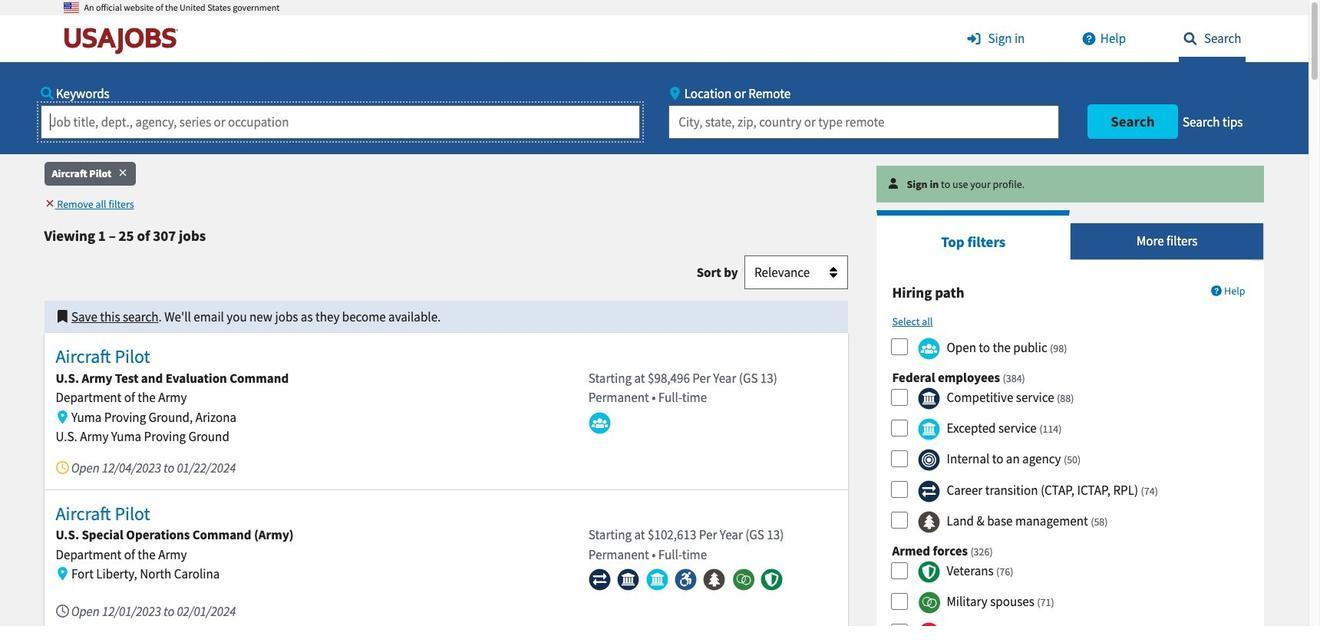 Task type: describe. For each thing, give the bounding box(es) containing it.
hiring path help image
[[1211, 285, 1222, 296]]

usajobs logo image
[[63, 27, 185, 54]]

Job title, dept., agency, series or occupation text field
[[40, 105, 640, 139]]

header element
[[0, 0, 1309, 154]]

national guard & reserves image
[[918, 623, 940, 626]]

open to the public image
[[918, 338, 940, 360]]

military spouses image
[[918, 592, 940, 614]]

excepted service image
[[918, 419, 940, 441]]



Task type: locate. For each thing, give the bounding box(es) containing it.
veterans image
[[918, 561, 940, 583]]

career transition (ctap, ictap, rpl) image
[[918, 480, 940, 502]]

help image
[[1078, 32, 1101, 45]]

remove all filters image
[[44, 198, 55, 209]]

City, state, zip, country or type remote text field
[[669, 105, 1059, 139]]

main navigation element
[[0, 15, 1309, 154]]

competitive service image
[[918, 388, 940, 410]]

u.s. flag image
[[63, 0, 79, 15]]

job search image
[[1179, 32, 1202, 45]]

tab list
[[877, 210, 1265, 260]]

land & base management image
[[918, 511, 940, 533]]

internal to an agency image
[[918, 449, 940, 472]]



Task type: vqa. For each thing, say whether or not it's contained in the screenshot.
PUZZLE PIECES image
no



